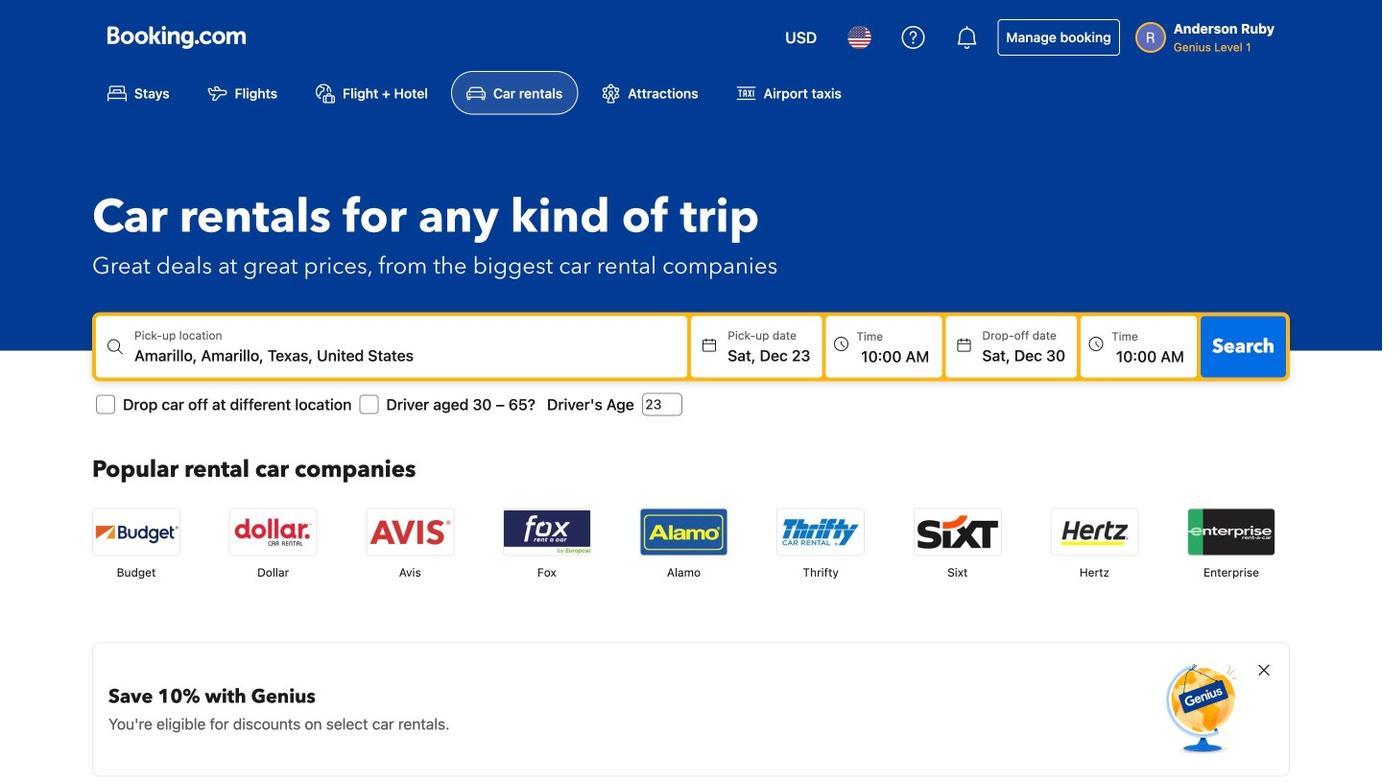 Task type: vqa. For each thing, say whether or not it's contained in the screenshot.
BOOKING.COM image
no



Task type: locate. For each thing, give the bounding box(es) containing it.
booking.com online hotel reservations image
[[108, 26, 246, 49]]

fox logo image
[[504, 509, 590, 555]]

Pick-up location field
[[134, 344, 687, 367]]

enterprise logo image
[[1188, 509, 1275, 555]]

budget logo image
[[93, 509, 179, 555]]

None number field
[[642, 393, 682, 416]]



Task type: describe. For each thing, give the bounding box(es) containing it.
avis logo image
[[367, 509, 453, 555]]

alamo logo image
[[641, 509, 727, 555]]

dollar logo image
[[230, 509, 316, 555]]

thrifty logo image
[[778, 509, 864, 555]]

hertz logo image
[[1051, 509, 1138, 555]]

sixt logo image
[[915, 509, 1001, 555]]



